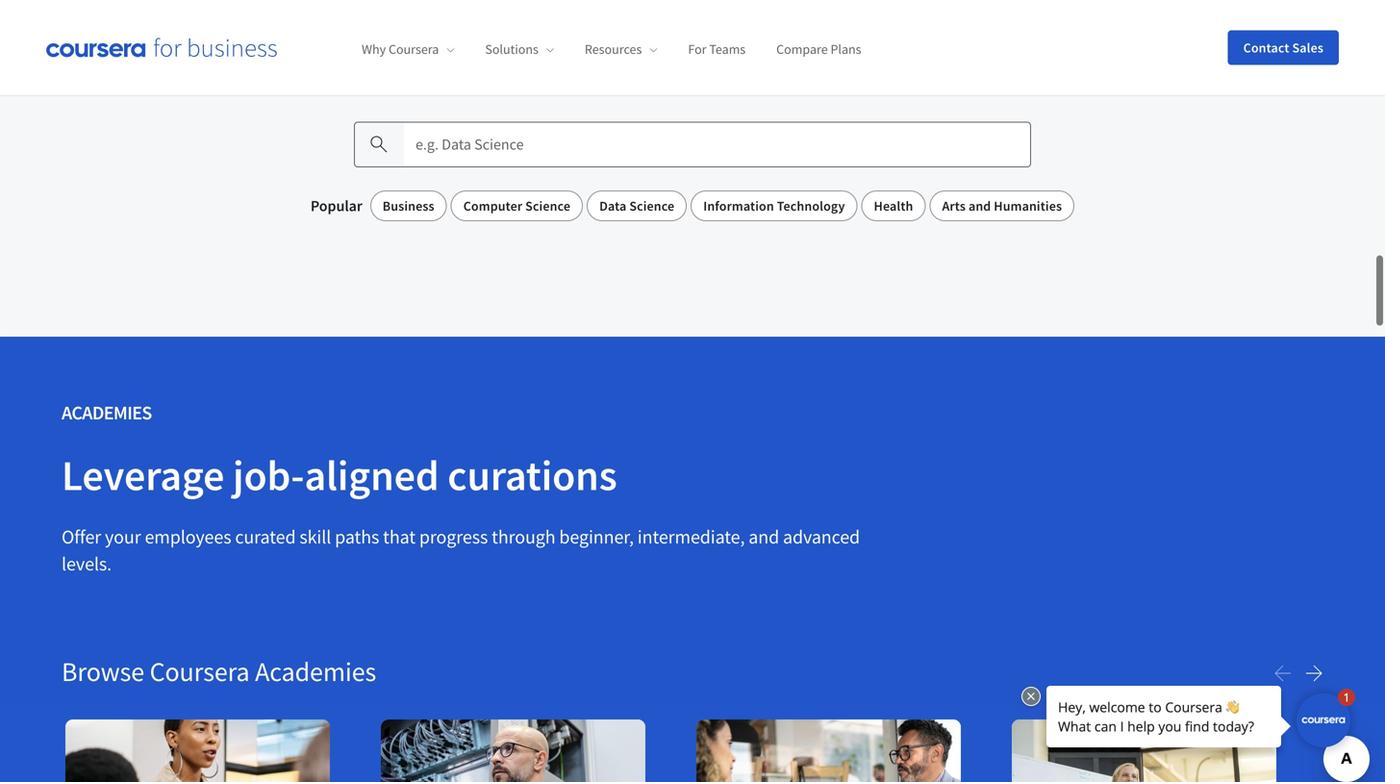 Task type: locate. For each thing, give the bounding box(es) containing it.
popular
[[311, 196, 363, 215]]

why
[[362, 41, 386, 58]]

offer
[[62, 525, 101, 549]]

0 horizontal spatial academies
[[62, 401, 152, 425]]

1 vertical spatial and
[[749, 525, 780, 549]]

computer science
[[464, 197, 571, 214]]

coursera
[[389, 41, 439, 58], [150, 655, 250, 688]]

1 science from the left
[[526, 197, 571, 214]]

science right "computer"
[[526, 197, 571, 214]]

contact sales button
[[1228, 30, 1339, 65]]

science
[[526, 197, 571, 214], [630, 197, 675, 214]]

popular option group
[[370, 190, 1075, 221]]

0 horizontal spatial science
[[526, 197, 571, 214]]

science right data
[[630, 197, 675, 214]]

advanced
[[783, 525, 860, 549]]

intermediate,
[[638, 525, 745, 549]]

science inside button
[[630, 197, 675, 214]]

for teams
[[688, 41, 746, 58]]

1 horizontal spatial academies
[[255, 655, 376, 688]]

Search query text field
[[404, 121, 1032, 167]]

Computer Science button
[[451, 190, 583, 221]]

browse coursera academies
[[62, 655, 376, 688]]

1 vertical spatial coursera
[[150, 655, 250, 688]]

and left advanced in the right of the page
[[749, 525, 780, 549]]

1 horizontal spatial and
[[969, 197, 991, 214]]

1 horizontal spatial science
[[630, 197, 675, 214]]

and right 'arts'
[[969, 197, 991, 214]]

science for computer science
[[526, 197, 571, 214]]

0 horizontal spatial and
[[749, 525, 780, 549]]

and inside the offer your employees curated skill paths that progress through beginner, intermediate, and advanced levels.
[[749, 525, 780, 549]]

information technology
[[704, 197, 845, 214]]

that
[[383, 525, 416, 549]]

0 vertical spatial and
[[969, 197, 991, 214]]

solutions link
[[485, 41, 554, 58]]

compare plans link
[[777, 41, 862, 58]]

resources
[[585, 41, 642, 58]]

leverage
[[62, 448, 224, 502]]

science for data science
[[630, 197, 675, 214]]

science inside "button"
[[526, 197, 571, 214]]

0 vertical spatial academies
[[62, 401, 152, 425]]

1 horizontal spatial coursera
[[389, 41, 439, 58]]

contact
[[1244, 39, 1290, 56]]

Arts and Humanities button
[[930, 190, 1075, 221]]

and
[[969, 197, 991, 214], [749, 525, 780, 549]]

progress
[[419, 525, 488, 549]]

for teams link
[[688, 41, 746, 58]]

your
[[105, 525, 141, 549]]

humanities
[[994, 197, 1062, 214]]

1 vertical spatial academies
[[255, 655, 376, 688]]

for
[[688, 41, 707, 58]]

academies
[[62, 401, 152, 425], [255, 655, 376, 688]]

coursera for business image
[[46, 38, 277, 57]]

through
[[492, 525, 556, 549]]

solutions
[[485, 41, 539, 58]]

0 vertical spatial coursera
[[389, 41, 439, 58]]

compare plans
[[777, 41, 862, 58]]

paths
[[335, 525, 379, 549]]

and inside 'button'
[[969, 197, 991, 214]]

aligned
[[304, 448, 439, 502]]

curations
[[448, 448, 617, 502]]

curated
[[235, 525, 296, 549]]

0 horizontal spatial coursera
[[150, 655, 250, 688]]

2 science from the left
[[630, 197, 675, 214]]



Task type: vqa. For each thing, say whether or not it's contained in the screenshot.
Science associated with Computer Science
yes



Task type: describe. For each thing, give the bounding box(es) containing it.
Health button
[[862, 190, 926, 221]]

data
[[600, 197, 627, 214]]

coursera for browse
[[150, 655, 250, 688]]

skill
[[300, 525, 331, 549]]

Business button
[[370, 190, 447, 221]]

coursera for why
[[389, 41, 439, 58]]

computer
[[464, 197, 523, 214]]

why coursera
[[362, 41, 439, 58]]

leverage job-aligned curations
[[62, 448, 617, 502]]

compare
[[777, 41, 828, 58]]

sales
[[1293, 39, 1324, 56]]

levels.
[[62, 552, 112, 576]]

resources link
[[585, 41, 658, 58]]

arts
[[942, 197, 966, 214]]

plans
[[831, 41, 862, 58]]

browse
[[62, 655, 144, 688]]

Data Science button
[[587, 190, 687, 221]]

offer your employees curated skill paths that progress through beginner, intermediate, and advanced levels.
[[62, 525, 860, 576]]

business
[[383, 197, 435, 214]]

technology
[[777, 197, 845, 214]]

health
[[874, 197, 914, 214]]

teams
[[709, 41, 746, 58]]

job-
[[233, 448, 305, 502]]

employees
[[145, 525, 231, 549]]

contact sales
[[1244, 39, 1324, 56]]

data science
[[600, 197, 675, 214]]

beginner,
[[559, 525, 634, 549]]

arts and humanities
[[942, 197, 1062, 214]]

why coursera link
[[362, 41, 455, 58]]

Information Technology button
[[691, 190, 858, 221]]

information
[[704, 197, 774, 214]]



